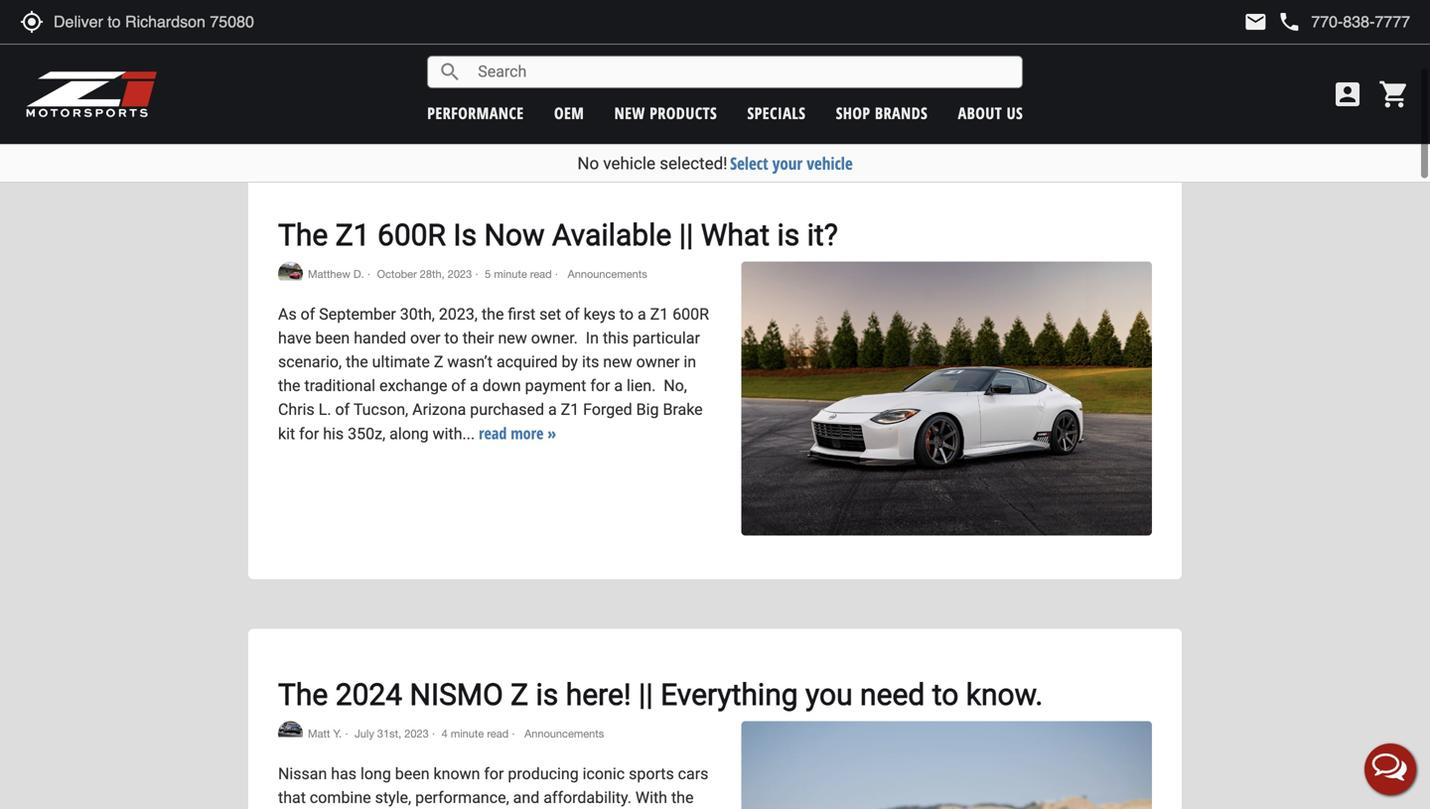 Task type: vqa. For each thing, say whether or not it's contained in the screenshot.
Replacement VQ35HR bolt to thermostat can be found HERE .'s HERE
no



Task type: locate. For each thing, give the bounding box(es) containing it.
4 minute read
[[442, 727, 509, 740]]

5
[[485, 268, 491, 281]]

z1 down payment
[[561, 400, 579, 419]]

announcements down available
[[565, 268, 647, 281]]

2 vertical spatial to
[[932, 677, 959, 713]]

|| right here!
[[639, 677, 653, 713]]

0 horizontal spatial z1
[[335, 218, 370, 253]]

the z1 600r is now available || what is it? image
[[741, 262, 1152, 536]]

is left here!
[[536, 677, 559, 713]]

0 vertical spatial is
[[777, 218, 800, 253]]

0 vertical spatial 2023
[[448, 268, 472, 281]]

5 minute read
[[485, 268, 552, 281]]

1 vertical spatial the
[[346, 353, 368, 372]]

1 the from the top
[[278, 218, 328, 253]]

of down wasn't
[[451, 377, 466, 396]]

a
[[638, 305, 646, 324], [470, 377, 479, 396], [614, 377, 623, 396], [548, 400, 557, 419]]

minute for z
[[451, 727, 484, 740]]

2 vertical spatial for
[[484, 765, 504, 784]]

1 vertical spatial 600r
[[673, 305, 709, 324]]

is
[[777, 218, 800, 253], [536, 677, 559, 713]]

1 horizontal spatial to
[[620, 305, 634, 324]]

for right kit
[[299, 425, 319, 444]]

september
[[319, 305, 396, 324]]

affordability.
[[544, 788, 632, 807]]

that
[[278, 788, 306, 807]]

mail phone
[[1244, 10, 1302, 34]]

here!
[[566, 677, 631, 713]]

been up style,
[[395, 765, 430, 784]]

nissan
[[278, 765, 327, 784]]

you
[[806, 677, 853, 713]]

specials
[[747, 102, 806, 124]]

1 vertical spatial ||
[[639, 677, 653, 713]]

for inside nissan has long been known for producing iconic sports cars that combine style, performance, and affordability. with th
[[484, 765, 504, 784]]

new products link
[[615, 102, 717, 124]]

1 horizontal spatial 2023
[[448, 268, 472, 281]]

shop brands link
[[836, 102, 928, 124]]

as
[[278, 305, 297, 324]]

1 vertical spatial been
[[395, 765, 430, 784]]

to down 2023,
[[445, 329, 459, 348]]

announcements
[[565, 268, 647, 281], [522, 727, 604, 740]]

0 vertical spatial the
[[278, 218, 328, 253]]

a down wasn't
[[470, 377, 479, 396]]

the for the z1 600r is now available || what is it?
[[278, 218, 328, 253]]

0 horizontal spatial vehicle
[[603, 153, 656, 173]]

|| for what
[[679, 218, 694, 253]]

performance
[[427, 102, 524, 124]]

us
[[1007, 102, 1023, 124]]

2 vertical spatial read
[[487, 727, 509, 740]]

combine
[[310, 788, 371, 807]]

the up matthew d. icon
[[278, 218, 328, 253]]

specials link
[[747, 102, 806, 124]]

2 horizontal spatial the
[[482, 305, 504, 324]]

mail
[[1244, 10, 1268, 34]]

1 horizontal spatial is
[[777, 218, 800, 253]]

the 2024 nismo z is here! || everything you need to know.
[[278, 677, 1043, 713]]

announcements for here!
[[522, 727, 604, 740]]

1 horizontal spatial z1
[[561, 400, 579, 419]]

0 vertical spatial been
[[315, 329, 350, 348]]

||
[[679, 218, 694, 253], [639, 677, 653, 713]]

particular
[[633, 329, 700, 348]]

0 horizontal spatial to
[[445, 329, 459, 348]]

been
[[315, 329, 350, 348], [395, 765, 430, 784]]

the
[[278, 218, 328, 253], [278, 677, 328, 713]]

0 vertical spatial ||
[[679, 218, 694, 253]]

2 horizontal spatial for
[[590, 377, 610, 396]]

0 horizontal spatial is
[[536, 677, 559, 713]]

0 vertical spatial the
[[482, 305, 504, 324]]

read down purchased
[[479, 423, 507, 444]]

the z1 600r is now available || what is it? link
[[278, 218, 838, 253]]

|| left what
[[679, 218, 694, 253]]

0 horizontal spatial z
[[434, 353, 443, 372]]

0 horizontal spatial for
[[299, 425, 319, 444]]

the up their
[[482, 305, 504, 324]]

vehicle
[[807, 152, 853, 175], [603, 153, 656, 173]]

style,
[[375, 788, 411, 807]]

long
[[361, 765, 391, 784]]

0 horizontal spatial the
[[278, 377, 301, 396]]

1 vertical spatial 2023
[[405, 727, 429, 740]]

kit
[[278, 425, 295, 444]]

the
[[482, 305, 504, 324], [346, 353, 368, 372], [278, 377, 301, 396]]

z1
[[335, 218, 370, 253], [650, 305, 669, 324], [561, 400, 579, 419]]

z down over
[[434, 353, 443, 372]]

to
[[620, 305, 634, 324], [445, 329, 459, 348], [932, 677, 959, 713]]

its
[[582, 353, 599, 372]]

a up forged
[[614, 377, 623, 396]]

new down first
[[498, 329, 527, 348]]

2023 for 600r
[[448, 268, 472, 281]]

1 horizontal spatial 600r
[[673, 305, 709, 324]]

wasn't
[[447, 353, 493, 372]]

0 horizontal spatial minute
[[451, 727, 484, 740]]

of right the set
[[565, 305, 580, 324]]

no vehicle selected! select your vehicle
[[577, 152, 853, 175]]

z right nismo
[[511, 677, 529, 713]]

2 vertical spatial the
[[278, 377, 301, 396]]

z1 up d.
[[335, 218, 370, 253]]

1 horizontal spatial minute
[[494, 268, 527, 281]]

the up chris in the left of the page
[[278, 377, 301, 396]]

1 vertical spatial z1
[[650, 305, 669, 324]]

the up 'matt y.' image
[[278, 677, 328, 713]]

0 horizontal spatial ||
[[639, 677, 653, 713]]

along
[[390, 425, 429, 444]]

to up this
[[620, 305, 634, 324]]

new left products
[[615, 102, 645, 124]]

vehicle right your
[[807, 152, 853, 175]]

0 vertical spatial z
[[434, 353, 443, 372]]

announcements up producing
[[522, 727, 604, 740]]

handed
[[354, 329, 406, 348]]

1 vertical spatial announcements
[[522, 727, 604, 740]]

for
[[590, 377, 610, 396], [299, 425, 319, 444], [484, 765, 504, 784]]

2023 right 28th,
[[448, 268, 472, 281]]

0 vertical spatial minute
[[494, 268, 527, 281]]

has
[[331, 765, 357, 784]]

read up the set
[[530, 268, 552, 281]]

for right the known
[[484, 765, 504, 784]]

is left it?
[[777, 218, 800, 253]]

z1 up particular
[[650, 305, 669, 324]]

1 vertical spatial z
[[511, 677, 529, 713]]

1 vertical spatial for
[[299, 425, 319, 444]]

1 vertical spatial the
[[278, 677, 328, 713]]

to right need
[[932, 677, 959, 713]]

matthew d.
[[308, 268, 364, 281]]

0 horizontal spatial been
[[315, 329, 350, 348]]

0 vertical spatial to
[[620, 305, 634, 324]]

purchased
[[470, 400, 544, 419]]

2023
[[448, 268, 472, 281], [405, 727, 429, 740]]

2 horizontal spatial z1
[[650, 305, 669, 324]]

2023 right 31st,
[[405, 727, 429, 740]]

2 the from the top
[[278, 677, 328, 713]]

l.
[[319, 400, 331, 419]]

announcements for available
[[565, 268, 647, 281]]

exchange
[[379, 377, 447, 396]]

600r up october 28th, 2023
[[377, 218, 446, 253]]

0 vertical spatial announcements
[[565, 268, 647, 281]]

2023 for nismo
[[405, 727, 429, 740]]

account_box
[[1332, 78, 1364, 110]]

0 horizontal spatial 2023
[[405, 727, 429, 740]]

600r up particular
[[673, 305, 709, 324]]

1 vertical spatial minute
[[451, 727, 484, 740]]

iconic
[[583, 765, 625, 784]]

read for is
[[487, 727, 509, 740]]

about
[[958, 102, 1002, 124]]

for up forged
[[590, 377, 610, 396]]

1 horizontal spatial for
[[484, 765, 504, 784]]

vehicle right no
[[603, 153, 656, 173]]

1 horizontal spatial been
[[395, 765, 430, 784]]

performance,
[[415, 788, 509, 807]]

minute right 4 on the bottom
[[451, 727, 484, 740]]

everything
[[661, 677, 798, 713]]

nissan has long been known for producing iconic sports cars that combine style, performance, and affordability. with th
[[278, 765, 709, 810]]

minute right 5 at the top left
[[494, 268, 527, 281]]

1 horizontal spatial z
[[511, 677, 529, 713]]

1 horizontal spatial ||
[[679, 218, 694, 253]]

0 vertical spatial read
[[530, 268, 552, 281]]

been up scenario,
[[315, 329, 350, 348]]

2023,
[[439, 305, 478, 324]]

chris
[[278, 400, 315, 419]]

july
[[355, 727, 374, 740]]

1 vertical spatial read
[[479, 423, 507, 444]]

z
[[434, 353, 443, 372], [511, 677, 529, 713]]

new products
[[615, 102, 717, 124]]

the up traditional
[[346, 353, 368, 372]]

|| for everything
[[639, 677, 653, 713]]

read right 4 on the bottom
[[487, 727, 509, 740]]

1 vertical spatial new
[[498, 329, 527, 348]]

2 horizontal spatial to
[[932, 677, 959, 713]]

known
[[434, 765, 480, 784]]

account_box link
[[1327, 78, 1369, 110]]

tucson,
[[353, 400, 408, 419]]

new down this
[[603, 353, 632, 372]]

and
[[513, 788, 540, 807]]

y.
[[333, 727, 342, 740]]

0 horizontal spatial 600r
[[377, 218, 446, 253]]

read more » link
[[479, 423, 556, 444]]



Task type: describe. For each thing, give the bounding box(es) containing it.
october 28th, 2023
[[377, 268, 472, 281]]

select your vehicle link
[[730, 152, 853, 175]]

available
[[552, 218, 672, 253]]

read more »
[[479, 423, 556, 444]]

minute for is
[[494, 268, 527, 281]]

with
[[636, 788, 668, 807]]

28th,
[[420, 268, 445, 281]]

matt y.
[[308, 727, 342, 740]]

is
[[453, 218, 477, 253]]

cars
[[678, 765, 709, 784]]

know.
[[966, 677, 1043, 713]]

2 vertical spatial new
[[603, 353, 632, 372]]

first
[[508, 305, 536, 324]]

it?
[[807, 218, 838, 253]]

1 vertical spatial to
[[445, 329, 459, 348]]

4
[[442, 727, 448, 740]]

no,
[[664, 377, 687, 396]]

performance link
[[427, 102, 524, 124]]

in
[[586, 329, 599, 348]]

0 vertical spatial z1
[[335, 218, 370, 253]]

arizona
[[412, 400, 466, 419]]

nismo
[[410, 677, 503, 713]]

owner
[[636, 353, 680, 372]]

set
[[540, 305, 561, 324]]

vehicle inside no vehicle selected! select your vehicle
[[603, 153, 656, 173]]

selected!
[[660, 153, 728, 173]]

been inside nissan has long been known for producing iconic sports cars that combine style, performance, and affordability. with th
[[395, 765, 430, 784]]

his
[[323, 425, 344, 444]]

mail link
[[1244, 10, 1268, 34]]

to for here!
[[932, 677, 959, 713]]

shop brands
[[836, 102, 928, 124]]

about us link
[[958, 102, 1023, 124]]

shop
[[836, 102, 871, 124]]

your
[[773, 152, 803, 175]]

oem
[[554, 102, 584, 124]]

matthew
[[308, 268, 350, 281]]

sports
[[629, 765, 674, 784]]

in
[[684, 353, 696, 372]]

the 2024 nismo z is here! || everything you need to know. link
[[278, 677, 1043, 713]]

search
[[438, 60, 462, 84]]

payment
[[525, 377, 586, 396]]

shopping_cart link
[[1374, 78, 1411, 110]]

no
[[577, 153, 599, 173]]

over
[[410, 329, 441, 348]]

600r inside as of september 30th, 2023, the first set of keys to a z1 600r have been handed over to their new owner.  in this particular scenario, the ultimate z wasn't acquired by its new owner in the traditional exchange of a down payment for a lien.  no, chris l. of tucson, arizona purchased a z1 forged big brake kit for his 350z, along with...
[[673, 305, 709, 324]]

july 31st, 2023
[[355, 727, 429, 740]]

1 horizontal spatial the
[[346, 353, 368, 372]]

traditional
[[304, 377, 376, 396]]

0 vertical spatial 600r
[[377, 218, 446, 253]]

matt y. image
[[278, 721, 303, 737]]

matt
[[308, 727, 330, 740]]

brands
[[875, 102, 928, 124]]

matthew d. image
[[278, 262, 303, 281]]

about us
[[958, 102, 1023, 124]]

big
[[636, 400, 659, 419]]

the for the 2024 nismo z is here! || everything you need to know.
[[278, 677, 328, 713]]

by
[[562, 353, 578, 372]]

350z,
[[348, 425, 386, 444]]

now
[[484, 218, 545, 253]]

»
[[548, 423, 556, 444]]

scenario,
[[278, 353, 342, 372]]

keys
[[584, 305, 616, 324]]

2 vertical spatial z1
[[561, 400, 579, 419]]

products
[[650, 102, 717, 124]]

of right as
[[301, 305, 315, 324]]

been inside as of september 30th, 2023, the first set of keys to a z1 600r have been handed over to their new owner.  in this particular scenario, the ultimate z wasn't acquired by its new owner in the traditional exchange of a down payment for a lien.  no, chris l. of tucson, arizona purchased a z1 forged big brake kit for his 350z, along with...
[[315, 329, 350, 348]]

with...
[[433, 425, 475, 444]]

have
[[278, 329, 311, 348]]

1 horizontal spatial vehicle
[[807, 152, 853, 175]]

0 vertical spatial for
[[590, 377, 610, 396]]

my_location
[[20, 10, 44, 34]]

z1 motorsports logo image
[[25, 70, 158, 119]]

z inside as of september 30th, 2023, the first set of keys to a z1 600r have been handed over to their new owner.  in this particular scenario, the ultimate z wasn't acquired by its new owner in the traditional exchange of a down payment for a lien.  no, chris l. of tucson, arizona purchased a z1 forged big brake kit for his 350z, along with...
[[434, 353, 443, 372]]

1 vertical spatial is
[[536, 677, 559, 713]]

select
[[730, 152, 768, 175]]

31st,
[[377, 727, 401, 740]]

forged
[[583, 400, 632, 419]]

oem link
[[554, 102, 584, 124]]

down
[[482, 377, 521, 396]]

phone link
[[1278, 10, 1411, 34]]

producing
[[508, 765, 579, 784]]

a up particular
[[638, 305, 646, 324]]

need
[[860, 677, 925, 713]]

acquired
[[497, 353, 558, 372]]

Search search field
[[462, 57, 1022, 87]]

more
[[511, 423, 544, 444]]

shopping_cart
[[1379, 78, 1411, 110]]

what
[[701, 218, 770, 253]]

october
[[377, 268, 417, 281]]

ultimate
[[372, 353, 430, 372]]

the z1 600r is now available || what is it?
[[278, 218, 838, 253]]

2024
[[335, 677, 402, 713]]

this
[[603, 329, 629, 348]]

a up »
[[548, 400, 557, 419]]

0 vertical spatial new
[[615, 102, 645, 124]]

of right l.
[[335, 400, 350, 419]]

read for now
[[530, 268, 552, 281]]

brake
[[663, 400, 703, 419]]

to for the
[[620, 305, 634, 324]]



